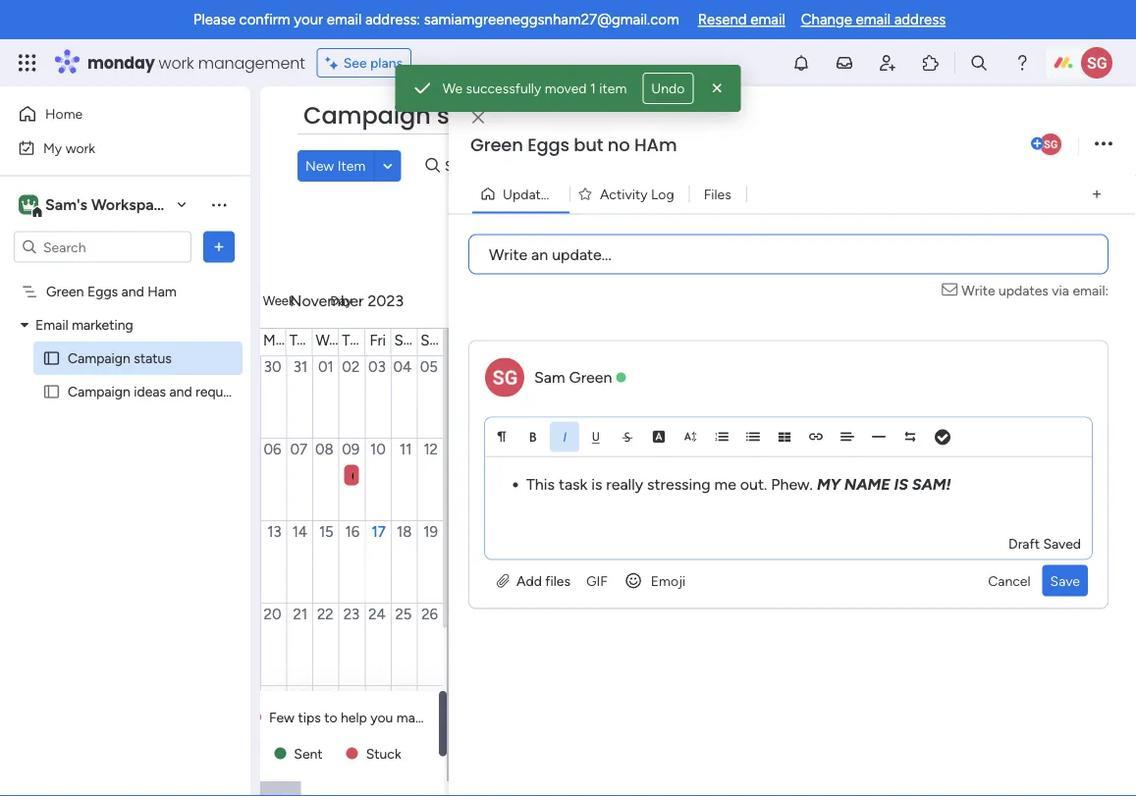 Task type: locate. For each thing, give the bounding box(es) containing it.
2 horizontal spatial email
[[856, 11, 891, 28]]

&bull; bullets image
[[746, 430, 760, 443]]

1 inside button
[[567, 186, 573, 202]]

green
[[470, 133, 523, 158], [46, 283, 84, 300], [569, 368, 612, 387]]

list box containing green eggs and ham
[[0, 271, 250, 674]]

files button
[[689, 178, 746, 210]]

checklist image
[[935, 430, 951, 444]]

public board image
[[42, 349, 61, 368]]

home button
[[12, 98, 211, 130]]

change
[[801, 11, 852, 28]]

2 email from the left
[[751, 11, 785, 28]]

write for write an update...
[[489, 245, 527, 264]]

emoji button
[[616, 565, 693, 597]]

1 right /
[[567, 186, 573, 202]]

emoji
[[651, 573, 686, 589]]

via
[[1052, 282, 1069, 299]]

workspace
[[91, 195, 171, 214]]

eggs up marketing
[[87, 283, 118, 300]]

write inside button
[[489, 245, 527, 264]]

write
[[489, 245, 527, 264], [962, 282, 995, 299]]

campaign status down we
[[303, 99, 510, 132]]

strikethrough image
[[621, 430, 634, 443]]

green up updates / 1 button
[[470, 133, 523, 158]]

caret down image
[[21, 318, 28, 332]]

2 vertical spatial green
[[569, 368, 612, 387]]

1 vertical spatial status
[[134, 350, 172, 367]]

1 horizontal spatial campaign status
[[303, 99, 510, 132]]

write for write updates via email:
[[962, 282, 995, 299]]

underline image
[[589, 430, 603, 443]]

email right resend
[[751, 11, 785, 28]]

write an update... button
[[468, 234, 1109, 274]]

0 vertical spatial campaign
[[303, 99, 431, 132]]

0 horizontal spatial status
[[134, 350, 172, 367]]

november
[[290, 291, 364, 310]]

1 horizontal spatial write
[[962, 282, 995, 299]]

workspace options image
[[209, 195, 229, 214]]

we successfully moved 1 item
[[443, 80, 627, 97]]

ideas
[[134, 383, 166, 400]]

size image
[[683, 430, 697, 443]]

green eggs and ham
[[46, 283, 177, 300]]

list box
[[0, 271, 250, 674]]

but
[[574, 133, 603, 158]]

0 horizontal spatial write
[[489, 245, 527, 264]]

0 vertical spatial green
[[470, 133, 523, 158]]

apps image
[[921, 53, 941, 73]]

eggs inside list box
[[87, 283, 118, 300]]

eggs left but
[[528, 133, 569, 158]]

1 horizontal spatial eggs
[[528, 133, 569, 158]]

0 vertical spatial write
[[489, 245, 527, 264]]

please
[[193, 11, 236, 28]]

sent
[[294, 745, 323, 762]]

write left an
[[489, 245, 527, 264]]

0 horizontal spatial work
[[65, 139, 95, 156]]

1 vertical spatial campaign
[[68, 350, 130, 367]]

work inside button
[[65, 139, 95, 156]]

0 horizontal spatial and
[[121, 283, 144, 300]]

email right "your"
[[327, 11, 362, 28]]

campaign for public board image
[[68, 383, 130, 400]]

1 vertical spatial campaign status
[[68, 350, 172, 367]]

campaign inside "field"
[[303, 99, 431, 132]]

3 email from the left
[[856, 11, 891, 28]]

close image down successfully
[[472, 111, 484, 125]]

moved
[[545, 80, 587, 97]]

campaign
[[303, 99, 431, 132], [68, 350, 130, 367], [68, 383, 130, 400]]

new
[[305, 158, 334, 174]]

1 vertical spatial green
[[46, 283, 84, 300]]

0 vertical spatial and
[[121, 283, 144, 300]]

eggs for and
[[87, 283, 118, 300]]

1 email from the left
[[327, 11, 362, 28]]

draft
[[1009, 535, 1040, 552]]

monday
[[87, 52, 155, 74]]

activity log
[[600, 186, 674, 202]]

and right ideas
[[169, 383, 192, 400]]

workspace selection element
[[19, 193, 173, 218]]

mon
[[263, 332, 292, 350]]

1 left item
[[590, 80, 596, 97]]

1 vertical spatial work
[[65, 139, 95, 156]]

close image
[[707, 79, 727, 98], [472, 111, 484, 125]]

confirm
[[239, 11, 290, 28]]

/
[[558, 186, 564, 202]]

0 vertical spatial 1
[[590, 80, 596, 97]]

day link
[[314, 287, 368, 314]]

and for ideas
[[169, 383, 192, 400]]

green for green eggs but no ham
[[470, 133, 523, 158]]

work for my
[[65, 139, 95, 156]]

0 vertical spatial status
[[437, 99, 510, 132]]

alert
[[395, 65, 741, 112]]

green right sam
[[569, 368, 612, 387]]

2023
[[368, 291, 404, 310]]

dapulse attachment image
[[497, 573, 509, 589]]

1 vertical spatial and
[[169, 383, 192, 400]]

green inside field
[[470, 133, 523, 158]]

mon tue wed thu fri sat sun
[[263, 332, 446, 350]]

sam's workspace button
[[14, 188, 195, 221]]

eggs inside field
[[528, 133, 569, 158]]

green inside list box
[[46, 283, 84, 300]]

and left "ham"
[[121, 283, 144, 300]]

monday work management
[[87, 52, 305, 74]]

0 horizontal spatial close image
[[472, 111, 484, 125]]

campaign right public board image
[[68, 383, 130, 400]]

thu
[[342, 332, 366, 350]]

me
[[714, 475, 736, 494]]

workspace image
[[19, 194, 38, 216], [22, 194, 35, 216]]

2 horizontal spatial green
[[569, 368, 612, 387]]

option
[[0, 274, 250, 278]]

email for change email address
[[856, 11, 891, 28]]

public board image
[[42, 382, 61, 401]]

status down we
[[437, 99, 510, 132]]

1 horizontal spatial green
[[470, 133, 523, 158]]

1 vertical spatial 1
[[567, 186, 573, 202]]

write updates via email:
[[962, 282, 1109, 299]]

line image
[[872, 430, 886, 443]]

0 vertical spatial work
[[159, 52, 194, 74]]

0 horizontal spatial 1
[[567, 186, 573, 202]]

work for monday
[[159, 52, 194, 74]]

italic image
[[558, 430, 572, 443]]

write left updates
[[962, 282, 995, 299]]

home
[[45, 106, 83, 122]]

1 horizontal spatial email
[[751, 11, 785, 28]]

2 vertical spatial campaign
[[68, 383, 130, 400]]

0 horizontal spatial eggs
[[87, 283, 118, 300]]

close image right undo
[[707, 79, 727, 98]]

link image
[[809, 430, 823, 443]]

1 horizontal spatial 1
[[590, 80, 596, 97]]

rtl ltr image
[[903, 430, 917, 443]]

resend
[[698, 11, 747, 28]]

0 horizontal spatial green
[[46, 283, 84, 300]]

0 vertical spatial eggs
[[528, 133, 569, 158]]

inbox image
[[835, 53, 854, 73]]

green up email
[[46, 283, 84, 300]]

status inside "field"
[[437, 99, 510, 132]]

eggs
[[528, 133, 569, 158], [87, 283, 118, 300]]

1 vertical spatial eggs
[[87, 283, 118, 300]]

please confirm your email address: samiamgreeneggsnham27@gmail.com
[[193, 11, 679, 28]]

activity
[[600, 186, 648, 202]]

updates / 1
[[503, 186, 573, 202]]

write an update...
[[489, 245, 612, 264]]

email for resend email
[[751, 11, 785, 28]]

email
[[327, 11, 362, 28], [751, 11, 785, 28], [856, 11, 891, 28]]

stressing
[[647, 475, 711, 494]]

0 horizontal spatial campaign status
[[68, 350, 172, 367]]

work right monday
[[159, 52, 194, 74]]

0 vertical spatial close image
[[707, 79, 727, 98]]

my work button
[[12, 132, 211, 164]]

see
[[343, 55, 367, 71]]

add files
[[513, 573, 571, 589]]

email marketing
[[35, 317, 133, 333]]

1. numbers image
[[715, 430, 729, 443]]

1 horizontal spatial and
[[169, 383, 192, 400]]

1
[[590, 80, 596, 97], [567, 186, 573, 202]]

updates
[[999, 282, 1049, 299]]

tue
[[289, 332, 313, 350]]

status up ideas
[[134, 350, 172, 367]]

activity log button
[[570, 178, 689, 210]]

sam green link
[[534, 368, 612, 387]]

options image
[[209, 237, 229, 257]]

resend email
[[698, 11, 785, 28]]

fri
[[370, 332, 386, 350]]

table image
[[778, 430, 791, 443]]

save
[[1050, 573, 1080, 589]]

dapulse drag 2 image
[[452, 420, 458, 442]]

email up 'invite members' icon
[[856, 11, 891, 28]]

campaign up item
[[303, 99, 431, 132]]

campaign status down marketing
[[68, 350, 172, 367]]

0 vertical spatial campaign status
[[303, 99, 510, 132]]

an
[[531, 245, 548, 264]]

stuck
[[366, 745, 401, 762]]

sam
[[534, 368, 565, 387]]

email:
[[1073, 282, 1109, 299]]

1 vertical spatial write
[[962, 282, 995, 299]]

we
[[443, 80, 463, 97]]

and
[[121, 283, 144, 300], [169, 383, 192, 400]]

1 vertical spatial close image
[[472, 111, 484, 125]]

0 horizontal spatial email
[[327, 11, 362, 28]]

status inside list box
[[134, 350, 172, 367]]

work right my
[[65, 139, 95, 156]]

campaign down marketing
[[68, 350, 130, 367]]

green eggs but no ham
[[470, 133, 677, 158]]

1 horizontal spatial work
[[159, 52, 194, 74]]

1 horizontal spatial status
[[437, 99, 510, 132]]



Task type: vqa. For each thing, say whether or not it's contained in the screenshot.
Underline icon
yes



Task type: describe. For each thing, give the bounding box(es) containing it.
v2 search image
[[426, 155, 440, 177]]

address:
[[365, 11, 420, 28]]

undo button
[[643, 73, 694, 104]]

ham
[[148, 283, 177, 300]]

Green Eggs but no HAm field
[[465, 133, 1027, 158]]

sam green image
[[1038, 132, 1064, 157]]

marketing
[[72, 317, 133, 333]]

format image
[[495, 430, 509, 443]]

campaign ideas and requests
[[68, 383, 249, 400]]

search everything image
[[969, 53, 989, 73]]

resend email link
[[698, 11, 785, 28]]

gif button
[[578, 565, 616, 597]]

saved
[[1043, 535, 1081, 552]]

name
[[844, 475, 890, 494]]

cancel button
[[980, 565, 1039, 597]]

week link
[[247, 287, 311, 314]]

week
[[263, 292, 295, 308]]

successfully
[[466, 80, 541, 97]]

really
[[606, 475, 643, 494]]

dapulse addbtn image
[[1031, 137, 1044, 150]]

campaign for public board icon
[[68, 350, 130, 367]]

undo
[[651, 80, 685, 97]]

﻿this task is really stressing me out. ﻿phew. ﻿﻿﻿ ﻿my name is sam!
[[526, 475, 951, 494]]

sam's
[[45, 195, 87, 214]]

angle down image
[[383, 159, 392, 173]]

cancel
[[988, 573, 1031, 589]]

see plans
[[343, 55, 403, 71]]

new item button
[[298, 150, 373, 182]]

invite members image
[[878, 53, 898, 73]]

text color image
[[652, 430, 666, 443]]

address
[[894, 11, 946, 28]]

sam!
[[912, 475, 951, 494]]

﻿my
[[817, 475, 841, 494]]

new item
[[305, 158, 366, 174]]

item
[[599, 80, 627, 97]]

management
[[198, 52, 305, 74]]

eggs for but
[[528, 133, 569, 158]]

sun
[[421, 332, 446, 350]]

add
[[517, 573, 542, 589]]

help image
[[1012, 53, 1032, 73]]

my work
[[43, 139, 95, 156]]

draft saved
[[1009, 535, 1081, 552]]

updates / 1 button
[[472, 178, 573, 210]]

add view image
[[1093, 187, 1101, 201]]

day
[[330, 292, 352, 308]]

my
[[43, 139, 62, 156]]

sam's workspace
[[45, 195, 171, 214]]

files
[[704, 186, 731, 202]]

align image
[[841, 430, 854, 443]]

ham
[[634, 133, 677, 158]]

alert containing we successfully moved 1 item
[[395, 65, 741, 112]]

green for green eggs and ham
[[46, 283, 84, 300]]

1 workspace image from the left
[[19, 194, 38, 216]]

log
[[651, 186, 674, 202]]

out.
[[740, 475, 767, 494]]

sam green image
[[1081, 47, 1113, 79]]

Search in workspace field
[[41, 236, 164, 258]]

no
[[608, 133, 630, 158]]

samiamgreeneggsnham27@gmail.com
[[424, 11, 679, 28]]

campaign status inside "field"
[[303, 99, 510, 132]]

notifications image
[[791, 53, 811, 73]]

november 2023
[[290, 291, 404, 310]]

﻿phew. ﻿﻿﻿
[[771, 475, 817, 494]]

sam green
[[534, 368, 612, 387]]

update...
[[552, 245, 612, 264]]

task
[[559, 475, 587, 494]]

email
[[35, 317, 68, 333]]

wed
[[316, 332, 346, 350]]

sat
[[394, 332, 416, 350]]

select product image
[[18, 53, 37, 73]]

Campaign status field
[[299, 99, 515, 133]]

envelope o image
[[942, 280, 962, 301]]

1 horizontal spatial close image
[[707, 79, 727, 98]]

change email address link
[[801, 11, 946, 28]]

see plans button
[[317, 48, 412, 78]]

and for eggs
[[121, 283, 144, 300]]

save button
[[1043, 565, 1088, 597]]

change email address
[[801, 11, 946, 28]]

gif
[[586, 573, 608, 589]]

is
[[894, 475, 908, 494]]

item
[[338, 158, 366, 174]]

requests
[[196, 383, 249, 400]]

files
[[545, 573, 571, 589]]

2 workspace image from the left
[[22, 194, 35, 216]]

your
[[294, 11, 323, 28]]

plans
[[370, 55, 403, 71]]

﻿this
[[526, 475, 555, 494]]

updates
[[503, 186, 555, 202]]

is
[[591, 475, 602, 494]]

bold image
[[526, 430, 540, 443]]

options image
[[1095, 131, 1113, 158]]



